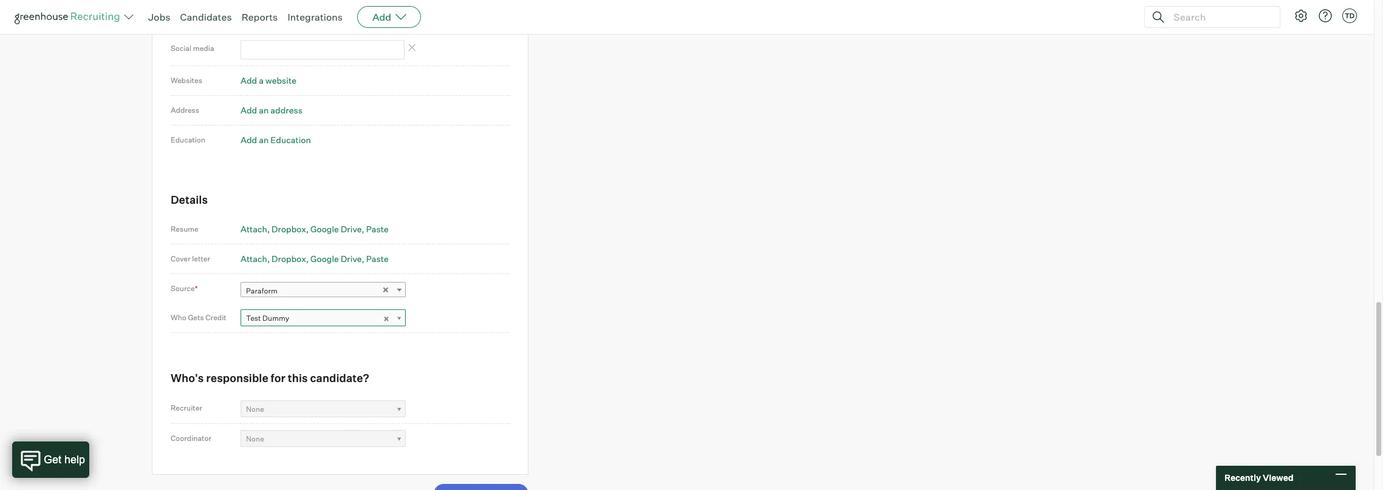 Task type: vqa. For each thing, say whether or not it's contained in the screenshot.
The "Add A Referral"
no



Task type: describe. For each thing, give the bounding box(es) containing it.
candidate?
[[310, 372, 369, 385]]

test
[[246, 314, 261, 323]]

none link for coordinator
[[241, 431, 406, 449]]

who's responsible for this candidate?
[[171, 372, 369, 385]]

gets
[[188, 313, 204, 322]]

Search text field
[[1171, 8, 1269, 26]]

test dummy
[[246, 314, 289, 323]]

dropbox for cover letter
[[272, 254, 306, 265]]

recruiter
[[171, 404, 202, 413]]

responsible
[[206, 372, 268, 385]]

viewed
[[1263, 473, 1294, 484]]

attach dropbox google drive paste for cover letter
[[241, 254, 389, 265]]

integrations
[[288, 11, 343, 23]]

candidates link
[[180, 11, 232, 23]]

media
[[193, 43, 214, 53]]

a
[[259, 75, 264, 86]]

integrations link
[[288, 11, 343, 23]]

attach for cover letter
[[241, 254, 267, 265]]

google drive link for resume
[[311, 224, 364, 235]]

paste for resume
[[366, 224, 389, 235]]

google for cover letter
[[311, 254, 339, 265]]

drive for cover letter
[[341, 254, 362, 265]]

dummy
[[263, 314, 289, 323]]

add an address link
[[241, 105, 302, 115]]

attach link for resume
[[241, 224, 270, 235]]

add an address
[[241, 105, 302, 115]]

candidates
[[180, 11, 232, 23]]

reports link
[[242, 11, 278, 23]]

add for add an address
[[241, 105, 257, 115]]

an for address
[[259, 105, 269, 115]]

*
[[195, 285, 198, 294]]

another
[[266, 13, 297, 23]]

1 horizontal spatial education
[[271, 135, 311, 145]]

letter
[[192, 255, 210, 264]]

td button
[[1343, 9, 1357, 23]]

reports
[[242, 11, 278, 23]]

none for recruiter
[[246, 405, 264, 414]]

none link for recruiter
[[241, 401, 406, 418]]

add button
[[357, 6, 421, 28]]

jobs
[[148, 11, 170, 23]]

dropbox link for cover letter
[[272, 254, 309, 265]]

paste link for resume
[[366, 224, 389, 235]]

source
[[171, 285, 195, 294]]

address
[[271, 105, 302, 115]]

add for add an education
[[241, 135, 257, 145]]

who
[[171, 313, 186, 322]]

configure image
[[1294, 9, 1309, 23]]

coordinator
[[171, 434, 212, 443]]

greenhouse recruiting image
[[15, 10, 124, 24]]

source *
[[171, 285, 198, 294]]

+ add another link
[[241, 13, 297, 23]]

credit
[[206, 313, 226, 322]]



Task type: locate. For each thing, give the bounding box(es) containing it.
attach for resume
[[241, 224, 267, 235]]

google for resume
[[311, 224, 339, 235]]

1 dropbox from the top
[[272, 224, 306, 235]]

attach dropbox google drive paste for resume
[[241, 224, 389, 235]]

1 drive from the top
[[341, 224, 362, 235]]

0 vertical spatial paste link
[[366, 224, 389, 235]]

2 paste link from the top
[[366, 254, 389, 265]]

1 vertical spatial attach dropbox google drive paste
[[241, 254, 389, 265]]

jobs link
[[148, 11, 170, 23]]

add
[[373, 11, 391, 23], [248, 13, 265, 23], [241, 75, 257, 86], [241, 105, 257, 115], [241, 135, 257, 145]]

google
[[311, 224, 339, 235], [311, 254, 339, 265]]

2 google from the top
[[311, 254, 339, 265]]

0 horizontal spatial education
[[171, 135, 205, 145]]

add an education link
[[241, 135, 311, 145]]

an for education
[[259, 135, 269, 145]]

1 vertical spatial dropbox
[[272, 254, 306, 265]]

dropbox for resume
[[272, 224, 306, 235]]

td button
[[1340, 6, 1360, 26]]

1 none from the top
[[246, 405, 264, 414]]

None text field
[[241, 0, 405, 8]]

paraform link
[[241, 282, 406, 300]]

add a website link
[[241, 75, 296, 86]]

address
[[171, 106, 199, 115]]

2 none link from the top
[[241, 431, 406, 449]]

attach dropbox google drive paste
[[241, 224, 389, 235], [241, 254, 389, 265]]

drive for resume
[[341, 224, 362, 235]]

recently viewed
[[1225, 473, 1294, 484]]

this
[[288, 372, 308, 385]]

an
[[259, 105, 269, 115], [259, 135, 269, 145]]

education
[[271, 135, 311, 145], [171, 135, 205, 145]]

1 vertical spatial dropbox link
[[272, 254, 309, 265]]

1 attach from the top
[[241, 224, 267, 235]]

details
[[171, 193, 208, 207]]

0 vertical spatial google
[[311, 224, 339, 235]]

0 vertical spatial drive
[[341, 224, 362, 235]]

who gets credit
[[171, 313, 226, 322]]

1 paste link from the top
[[366, 224, 389, 235]]

attach link
[[241, 224, 270, 235], [241, 254, 270, 265]]

0 vertical spatial dropbox
[[272, 224, 306, 235]]

none
[[246, 405, 264, 414], [246, 435, 264, 444]]

dropbox link for resume
[[272, 224, 309, 235]]

1 vertical spatial paste link
[[366, 254, 389, 265]]

1 vertical spatial none link
[[241, 431, 406, 449]]

an left address
[[259, 105, 269, 115]]

for
[[271, 372, 286, 385]]

paste link
[[366, 224, 389, 235], [366, 254, 389, 265]]

none link
[[241, 401, 406, 418], [241, 431, 406, 449]]

paste link for cover letter
[[366, 254, 389, 265]]

2 attach from the top
[[241, 254, 267, 265]]

website
[[265, 75, 296, 86]]

None submit
[[434, 485, 529, 491]]

google drive link
[[311, 224, 364, 235], [311, 254, 364, 265]]

google drive link for cover letter
[[311, 254, 364, 265]]

websites
[[171, 76, 202, 85]]

1 vertical spatial drive
[[341, 254, 362, 265]]

2 dropbox link from the top
[[272, 254, 309, 265]]

test dummy link
[[241, 310, 406, 328]]

0 vertical spatial none
[[246, 405, 264, 414]]

2 dropbox from the top
[[272, 254, 306, 265]]

add for add a website
[[241, 75, 257, 86]]

1 vertical spatial attach link
[[241, 254, 270, 265]]

add inside popup button
[[373, 11, 391, 23]]

2 none from the top
[[246, 435, 264, 444]]

2 attach link from the top
[[241, 254, 270, 265]]

+
[[241, 13, 246, 23]]

an down add an address
[[259, 135, 269, 145]]

paraform
[[246, 287, 278, 296]]

dropbox link
[[272, 224, 309, 235], [272, 254, 309, 265]]

attach
[[241, 224, 267, 235], [241, 254, 267, 265]]

add a website
[[241, 75, 296, 86]]

1 none link from the top
[[241, 401, 406, 418]]

1 attach dropbox google drive paste from the top
[[241, 224, 389, 235]]

+ add another
[[241, 13, 297, 23]]

recently
[[1225, 473, 1261, 484]]

None text field
[[241, 40, 405, 59]]

td
[[1345, 12, 1355, 20]]

0 vertical spatial google drive link
[[311, 224, 364, 235]]

1 dropbox link from the top
[[272, 224, 309, 235]]

0 vertical spatial attach
[[241, 224, 267, 235]]

1 an from the top
[[259, 105, 269, 115]]

1 google drive link from the top
[[311, 224, 364, 235]]

1 vertical spatial an
[[259, 135, 269, 145]]

1 vertical spatial attach
[[241, 254, 267, 265]]

1 vertical spatial google
[[311, 254, 339, 265]]

1 vertical spatial paste
[[366, 254, 389, 265]]

2 drive from the top
[[341, 254, 362, 265]]

1 vertical spatial google drive link
[[311, 254, 364, 265]]

add an education
[[241, 135, 311, 145]]

social media
[[171, 43, 214, 53]]

cover letter
[[171, 255, 210, 264]]

2 an from the top
[[259, 135, 269, 145]]

attach link for cover letter
[[241, 254, 270, 265]]

dropbox
[[272, 224, 306, 235], [272, 254, 306, 265]]

0 vertical spatial an
[[259, 105, 269, 115]]

who's
[[171, 372, 204, 385]]

0 vertical spatial none link
[[241, 401, 406, 418]]

none for coordinator
[[246, 435, 264, 444]]

add for add
[[373, 11, 391, 23]]

cover
[[171, 255, 191, 264]]

paste
[[366, 224, 389, 235], [366, 254, 389, 265]]

0 vertical spatial attach link
[[241, 224, 270, 235]]

resume
[[171, 225, 199, 234]]

2 google drive link from the top
[[311, 254, 364, 265]]

social
[[171, 43, 192, 53]]

2 paste from the top
[[366, 254, 389, 265]]

0 vertical spatial dropbox link
[[272, 224, 309, 235]]

1 google from the top
[[311, 224, 339, 235]]

1 vertical spatial none
[[246, 435, 264, 444]]

2 attach dropbox google drive paste from the top
[[241, 254, 389, 265]]

0 vertical spatial attach dropbox google drive paste
[[241, 224, 389, 235]]

1 attach link from the top
[[241, 224, 270, 235]]

0 vertical spatial paste
[[366, 224, 389, 235]]

1 paste from the top
[[366, 224, 389, 235]]

drive
[[341, 224, 362, 235], [341, 254, 362, 265]]

paste for cover letter
[[366, 254, 389, 265]]



